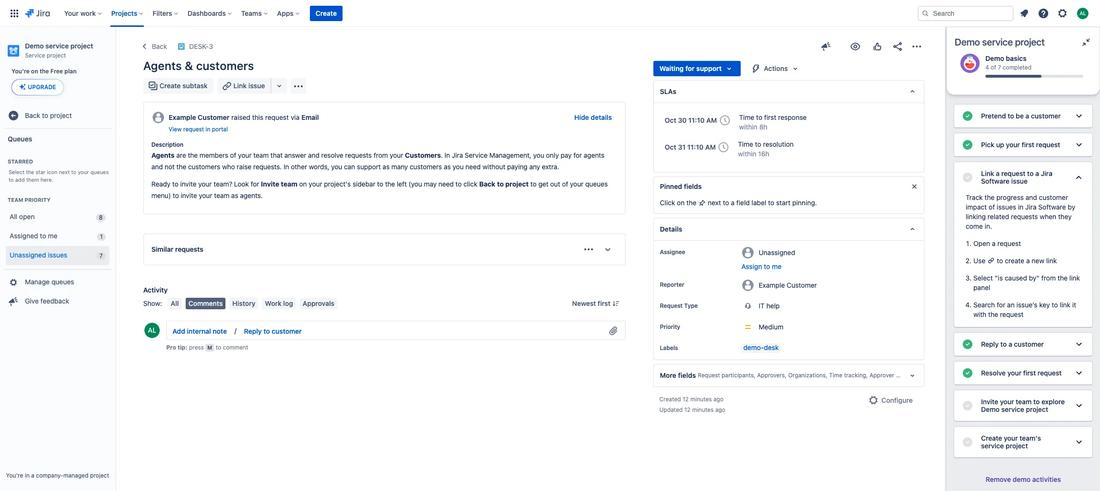Task type: locate. For each thing, give the bounding box(es) containing it.
from up sidebar
[[374, 151, 388, 159]]

chevron image inside invite your team to explore demo service project dropdown button
[[1074, 400, 1085, 412]]

support up sidebar
[[357, 163, 381, 171]]

issues inside "team priority" group
[[48, 251, 67, 259]]

chevron image inside reply to a customer dropdown button
[[1074, 339, 1085, 350]]

me up example customer
[[772, 263, 782, 271]]

first down reply to a customer dropdown button
[[1024, 369, 1036, 377]]

create for create
[[316, 9, 337, 17]]

management,
[[490, 151, 532, 159]]

11:10 right 30
[[689, 116, 705, 124]]

resolve your first request
[[982, 369, 1062, 377]]

1 vertical spatial issues
[[48, 251, 67, 259]]

2 checked image from the top
[[962, 139, 974, 151]]

1 vertical spatial and
[[151, 163, 163, 171]]

me inside button
[[772, 263, 782, 271]]

demo
[[1013, 476, 1031, 484]]

add internal note
[[173, 327, 227, 335]]

service inside demo service project service project
[[25, 52, 45, 59]]

queues up give feedback button
[[51, 278, 74, 286]]

first inside "button"
[[598, 300, 611, 308]]

time left tracking,
[[830, 372, 843, 379]]

chevron image
[[1074, 110, 1085, 122], [1074, 172, 1085, 183], [1074, 400, 1085, 412]]

link up it
[[1070, 274, 1081, 282]]

demo for demo service project
[[955, 36, 981, 48]]

1 vertical spatial invite
[[181, 192, 197, 200]]

you're for you're in a company-managed project
[[6, 472, 23, 480]]

in inside "link"
[[206, 126, 210, 133]]

0 vertical spatial customer
[[198, 113, 230, 121]]

on right click
[[677, 199, 685, 207]]

within inside the time to first response within 8h
[[739, 123, 758, 131]]

agents for agents & customers
[[143, 59, 182, 72]]

1 horizontal spatial select
[[974, 274, 993, 282]]

for up agents.
[[251, 180, 259, 188]]

without
[[483, 163, 506, 171]]

0 horizontal spatial priority
[[25, 197, 50, 203]]

2 vertical spatial time
[[830, 372, 843, 379]]

create your team's service project button
[[955, 427, 1093, 458]]

to down pick up your first request dropdown button
[[1028, 169, 1034, 178]]

2 vertical spatial chevron image
[[1074, 400, 1085, 412]]

1 vertical spatial request
[[698, 372, 720, 379]]

0 horizontal spatial request
[[660, 302, 683, 310]]

0 vertical spatial and
[[308, 151, 320, 159]]

1 horizontal spatial as
[[383, 163, 390, 171]]

chevron image for pick up your first request
[[1074, 139, 1085, 151]]

invite inside to get out of your queues menu) to invite your team as agents.
[[181, 192, 197, 200]]

1 vertical spatial agents
[[151, 151, 175, 159]]

view
[[169, 126, 182, 133]]

back right click
[[479, 180, 496, 188]]

newest first image
[[613, 300, 620, 308]]

you're in a company-managed project
[[6, 472, 109, 480]]

customers
[[405, 151, 441, 159]]

approver
[[870, 372, 895, 379]]

time inside the time to first response within 8h
[[739, 113, 755, 121]]

next inside starred select the star icon next to your queues to add them here.
[[59, 169, 70, 175]]

click
[[464, 180, 478, 188]]

desk-3
[[189, 42, 213, 50]]

desk-
[[189, 42, 209, 50]]

service inside demo service project service project
[[45, 42, 69, 50]]

of right 'out'
[[562, 180, 569, 188]]

from
[[374, 151, 388, 159], [1042, 274, 1056, 282]]

1 horizontal spatial issue
[[1012, 177, 1028, 185]]

1 checked image from the top
[[962, 400, 974, 412]]

1 vertical spatial link
[[1070, 274, 1081, 282]]

priority pin to top. only you can see pinned fields. image
[[683, 324, 690, 331]]

panel
[[974, 284, 991, 292]]

estimate
[[1007, 372, 1030, 379]]

3 chevron image from the top
[[1074, 368, 1085, 379]]

checked image
[[962, 110, 974, 122], [962, 139, 974, 151], [962, 172, 974, 183], [962, 339, 974, 350], [962, 368, 974, 379]]

in left portal
[[206, 126, 210, 133]]

me inside "team priority" group
[[48, 232, 57, 240]]

to inside search for an issue's key to link it with the request
[[1052, 301, 1059, 309]]

issues down progress
[[997, 203, 1017, 211]]

1 oct from the top
[[665, 116, 677, 124]]

11:10
[[689, 116, 705, 124], [688, 143, 704, 151]]

request up explore
[[1038, 369, 1062, 377]]

2 oct from the top
[[665, 143, 677, 151]]

support right waiting
[[697, 64, 722, 72]]

plan
[[64, 68, 77, 75]]

all inside all button
[[171, 300, 179, 308]]

chevron image inside "resolve your first request" dropdown button
[[1074, 368, 1085, 379]]

oct left 31
[[665, 143, 677, 151]]

resolve your first request button
[[955, 362, 1093, 385]]

menu bar containing all
[[166, 298, 339, 310]]

jira right .
[[452, 151, 463, 159]]

many
[[392, 163, 408, 171]]

0 vertical spatial select
[[9, 169, 24, 175]]

issue inside button
[[249, 82, 265, 90]]

am for oct 31 11:10 am
[[706, 143, 716, 151]]

select "is caused by" from the link panel
[[974, 274, 1081, 292]]

progress
[[997, 193, 1024, 202]]

me for assign to me
[[772, 263, 782, 271]]

agents & customers
[[143, 59, 254, 72]]

of inside track the progress and customer impact of issues in jira software by linking related requests when they come in.
[[989, 203, 995, 211]]

chevron image
[[1074, 139, 1085, 151], [1074, 339, 1085, 350], [1074, 368, 1085, 379], [1074, 437, 1085, 448]]

create for create your team's service project
[[982, 434, 1003, 443]]

assigned
[[10, 232, 38, 240]]

agents for agents are the members of your team that answer and resolve requests from your customers
[[151, 151, 175, 159]]

groups,
[[896, 372, 917, 379]]

checked image inside "resolve your first request" dropdown button
[[962, 368, 974, 379]]

demo up 4
[[986, 54, 1005, 63]]

m
[[208, 345, 212, 351]]

banner
[[0, 0, 1101, 27]]

2 vertical spatial queues
[[51, 278, 74, 286]]

first right up
[[1022, 141, 1035, 149]]

select up panel
[[974, 274, 993, 282]]

time for time to first response within 8h
[[739, 113, 755, 121]]

0 horizontal spatial select
[[9, 169, 24, 175]]

0 horizontal spatial requests
[[175, 245, 203, 253]]

example up the help
[[759, 281, 785, 289]]

/
[[233, 327, 238, 335]]

me
[[48, 232, 57, 240], [772, 263, 782, 271]]

2 chevron image from the top
[[1074, 172, 1085, 183]]

from inside select "is caused by" from the link panel
[[1042, 274, 1056, 282]]

1 vertical spatial from
[[1042, 274, 1056, 282]]

2 horizontal spatial on
[[677, 199, 685, 207]]

0 horizontal spatial unassigned
[[10, 251, 46, 259]]

checked image inside pick up your first request dropdown button
[[962, 139, 974, 151]]

chevron image inside pretend to be a customer dropdown button
[[1074, 110, 1085, 122]]

1 chevron image from the top
[[1074, 139, 1085, 151]]

checked image inside invite your team to explore demo service project dropdown button
[[962, 400, 974, 412]]

1 horizontal spatial all
[[171, 300, 179, 308]]

1 horizontal spatial jira
[[1026, 203, 1037, 211]]

link inside select "is caused by" from the link panel
[[1070, 274, 1081, 282]]

1 vertical spatial back
[[25, 111, 40, 119]]

1 vertical spatial software
[[1039, 203, 1067, 211]]

first inside dropdown button
[[1022, 141, 1035, 149]]

service up without
[[465, 151, 488, 159]]

you down 'resolve'
[[331, 163, 342, 171]]

chevron image inside pick up your first request dropdown button
[[1074, 139, 1085, 151]]

create inside create your team's service project
[[982, 434, 1003, 443]]

1 vertical spatial chevron image
[[1074, 172, 1085, 183]]

your down "estimate"
[[1001, 398, 1015, 406]]

team
[[253, 151, 269, 159], [281, 180, 298, 188], [214, 192, 230, 200], [1016, 398, 1032, 406]]

your left team's
[[1004, 434, 1018, 443]]

3 chevron image from the top
[[1074, 400, 1085, 412]]

click
[[660, 199, 675, 207]]

2 chevron image from the top
[[1074, 339, 1085, 350]]

click on the
[[660, 199, 699, 207]]

clockicon image for oct 31 11:10 am
[[716, 140, 732, 155]]

for right pay
[[574, 151, 582, 159]]

hide
[[575, 113, 589, 121]]

0 vertical spatial within
[[739, 123, 758, 131]]

1 horizontal spatial queues
[[90, 169, 109, 175]]

in left other on the left
[[284, 163, 289, 171]]

2 vertical spatial link
[[1060, 301, 1071, 309]]

need inside the . in jira service management, you only pay for agents and not the customers who raise requests. in other words, you can support as many customers as you need without paying any extra.
[[466, 163, 481, 171]]

jira down link a request to a jira software issue dropdown button
[[1026, 203, 1037, 211]]

1 horizontal spatial create
[[316, 9, 337, 17]]

your inside starred select the star icon next to your queues to add them here.
[[78, 169, 89, 175]]

the down are
[[176, 163, 186, 171]]

checked image left 'pick'
[[962, 139, 974, 151]]

agents
[[143, 59, 182, 72], [151, 151, 175, 159]]

demo for demo service project service project
[[25, 42, 44, 50]]

newest first
[[572, 300, 611, 308]]

software up progress
[[982, 177, 1010, 185]]

unassigned for unassigned
[[759, 248, 796, 257]]

0 vertical spatial checked image
[[962, 400, 974, 412]]

add
[[15, 177, 25, 183]]

minutes right 'created'
[[691, 396, 712, 403]]

activities
[[1033, 476, 1062, 484]]

2 horizontal spatial and
[[1026, 193, 1038, 202]]

example for example customer raised this request via email
[[169, 113, 196, 121]]

0 horizontal spatial you
[[331, 163, 342, 171]]

all inside "team priority" group
[[10, 213, 17, 221]]

2 vertical spatial requests
[[175, 245, 203, 253]]

you're
[[12, 68, 30, 75], [6, 472, 23, 480]]

back to project link
[[4, 106, 111, 125]]

chevron image for pretend to be a customer
[[1074, 110, 1085, 122]]

as inside to get out of your queues menu) to invite your team as agents.
[[231, 192, 238, 200]]

0 vertical spatial oct
[[665, 116, 677, 124]]

team priority group
[[4, 187, 111, 269]]

2 horizontal spatial requests
[[1012, 213, 1039, 221]]

link issue
[[234, 82, 265, 90]]

the down search
[[989, 311, 999, 319]]

0 vertical spatial example
[[169, 113, 196, 121]]

reply inside reply to a customer dropdown button
[[982, 340, 999, 348]]

work
[[265, 300, 282, 308]]

1 vertical spatial oct
[[665, 143, 677, 151]]

time inside time to resolution within 16h
[[738, 140, 754, 148]]

1 vertical spatial on
[[299, 180, 307, 188]]

example up view
[[169, 113, 196, 121]]

invite inside invite your team to explore demo service project
[[982, 398, 999, 406]]

request type
[[660, 302, 698, 310]]

1 horizontal spatial unassigned
[[759, 248, 796, 257]]

pretend to be a customer button
[[955, 105, 1093, 128]]

agents down description
[[151, 151, 175, 159]]

demo down original
[[982, 406, 1000, 414]]

clockicon image
[[717, 113, 733, 128], [716, 140, 732, 155]]

watch options: you are not watching this issue, 0 people watching image
[[850, 41, 861, 52]]

invite down original
[[982, 398, 999, 406]]

a right open
[[992, 240, 996, 248]]

0 vertical spatial next
[[59, 169, 70, 175]]

0 vertical spatial jira
[[452, 151, 463, 159]]

1 horizontal spatial back
[[152, 42, 167, 50]]

1 vertical spatial clockicon image
[[716, 140, 732, 155]]

help
[[767, 302, 780, 310]]

0 vertical spatial all
[[10, 213, 17, 221]]

0 vertical spatial queues
[[90, 169, 109, 175]]

1 horizontal spatial request
[[698, 372, 720, 379]]

an
[[1008, 301, 1015, 309]]

email
[[302, 113, 319, 121]]

look
[[234, 180, 249, 188]]

support
[[697, 64, 722, 72], [357, 163, 381, 171]]

chevron image for create your team's service project
[[1074, 437, 1085, 448]]

requests up can
[[345, 151, 372, 159]]

1 horizontal spatial invite
[[982, 398, 999, 406]]

invite right ready
[[180, 180, 197, 188]]

and right progress
[[1026, 193, 1038, 202]]

4 checked image from the top
[[962, 339, 974, 350]]

primary element
[[6, 0, 918, 27]]

0 vertical spatial in
[[445, 151, 450, 159]]

priority left priority pin to top. only you can see pinned fields. image
[[660, 324, 681, 331]]

7 right 4
[[998, 64, 1002, 71]]

chevron image for reply to a customer
[[1074, 339, 1085, 350]]

to right m
[[216, 344, 221, 351]]

customer inside track the progress and customer impact of issues in jira software by linking related requests when they come in.
[[1039, 193, 1069, 202]]

fields for more
[[678, 372, 696, 380]]

from right by"
[[1042, 274, 1056, 282]]

note
[[213, 327, 227, 335]]

0 horizontal spatial and
[[151, 163, 163, 171]]

checked image left pretend
[[962, 110, 974, 122]]

0 horizontal spatial customer
[[198, 113, 230, 121]]

0 horizontal spatial in
[[25, 472, 30, 480]]

show image
[[601, 242, 616, 257]]

menu bar
[[166, 298, 339, 310]]

create inside button
[[160, 82, 181, 90]]

you're for you're on the free plan
[[12, 68, 30, 75]]

desk
[[764, 344, 779, 352]]

it help image
[[178, 43, 185, 50]]

oct for oct 31 11:10 am
[[665, 143, 677, 151]]

0 vertical spatial me
[[48, 232, 57, 240]]

0 vertical spatial need
[[466, 163, 481, 171]]

1 vertical spatial checked image
[[962, 437, 974, 448]]

0 horizontal spatial next
[[59, 169, 70, 175]]

participants,
[[722, 372, 756, 379]]

2 horizontal spatial in
[[1019, 203, 1024, 211]]

queues
[[90, 169, 109, 175], [586, 180, 608, 188], [51, 278, 74, 286]]

a down pick up your first request dropdown button
[[1036, 169, 1040, 178]]

raise
[[237, 163, 252, 171]]

and inside the . in jira service management, you only pay for agents and not the customers who raise requests. in other words, you can support as many customers as you need without paying any extra.
[[151, 163, 163, 171]]

0 horizontal spatial software
[[982, 177, 1010, 185]]

link inside link a request to a jira software issue
[[982, 169, 995, 178]]

3 checked image from the top
[[962, 172, 974, 183]]

0 vertical spatial priority
[[25, 197, 50, 203]]

checked image up the track
[[962, 172, 974, 183]]

hide details button
[[569, 110, 618, 125]]

checked image for pick
[[962, 139, 974, 151]]

1 vertical spatial invite
[[982, 398, 999, 406]]

0 vertical spatial request
[[660, 302, 683, 310]]

1 vertical spatial jira
[[1041, 169, 1053, 178]]

your up 'raise'
[[238, 151, 252, 159]]

2 horizontal spatial back
[[479, 180, 496, 188]]

am right 31
[[706, 143, 716, 151]]

1 horizontal spatial from
[[1042, 274, 1056, 282]]

1
[[100, 233, 103, 240]]

when
[[1040, 213, 1057, 221]]

queues inside to get out of your queues menu) to invite your team as agents.
[[586, 180, 608, 188]]

2 vertical spatial and
[[1026, 193, 1038, 202]]

teams button
[[238, 6, 272, 21]]

apps button
[[274, 6, 303, 21]]

the right by"
[[1058, 274, 1068, 282]]

checked image for invite
[[962, 400, 974, 412]]

0 vertical spatial time
[[739, 113, 755, 121]]

checked image inside reply to a customer dropdown button
[[962, 339, 974, 350]]

requests.
[[253, 163, 282, 171]]

of inside to get out of your queues menu) to invite your team as agents.
[[562, 180, 569, 188]]

5 checked image from the top
[[962, 368, 974, 379]]

customer up portal
[[198, 113, 230, 121]]

time
[[739, 113, 755, 121], [738, 140, 754, 148], [830, 372, 843, 379]]

link up the track
[[982, 169, 995, 178]]

support inside the . in jira service management, you only pay for agents and not the customers who raise requests. in other words, you can support as many customers as you need without paying any extra.
[[357, 163, 381, 171]]

add attachment image
[[608, 325, 620, 337]]

ready to invite your team? look for invite team on your project's sidebar to the left (you may need to click back to project
[[151, 180, 529, 188]]

11:10 for 30
[[689, 116, 705, 124]]

chevron image for invite your team to explore demo service project
[[1074, 400, 1085, 412]]

pretend
[[982, 112, 1007, 120]]

invite
[[180, 180, 197, 188], [181, 192, 197, 200]]

actions
[[764, 64, 788, 72]]

chevron image inside link a request to a jira software issue dropdown button
[[1074, 172, 1085, 183]]

in down progress
[[1019, 203, 1024, 211]]

1 chevron image from the top
[[1074, 110, 1085, 122]]

to up 8h
[[757, 113, 763, 121]]

issue inside link a request to a jira software issue
[[1012, 177, 1028, 185]]

you up click
[[453, 163, 464, 171]]

link inside button
[[234, 82, 247, 90]]

1 horizontal spatial software
[[1039, 203, 1067, 211]]

0 vertical spatial chevron image
[[1074, 110, 1085, 122]]

create your team's service project
[[982, 434, 1042, 450]]

request inside dropdown button
[[1038, 369, 1062, 377]]

time up within 16h button
[[738, 140, 754, 148]]

4 chevron image from the top
[[1074, 437, 1085, 448]]

1 vertical spatial 7
[[99, 252, 103, 259]]

oct left 30
[[665, 116, 677, 124]]

create left team's
[[982, 434, 1003, 443]]

requests inside track the progress and customer impact of issues in jira software by linking related requests when they come in.
[[1012, 213, 1039, 221]]

on for click
[[677, 199, 685, 207]]

reply for reply to a customer
[[982, 340, 999, 348]]

team up requests.
[[253, 151, 269, 159]]

1 vertical spatial within
[[738, 150, 757, 158]]

time up within 8h button
[[739, 113, 755, 121]]

team inside to get out of your queues menu) to invite your team as agents.
[[214, 192, 230, 200]]

starred group
[[4, 148, 111, 187]]

0 horizontal spatial issues
[[48, 251, 67, 259]]

0 vertical spatial you're
[[12, 68, 30, 75]]

to right ready
[[172, 180, 178, 188]]

reply inside reply to customer button
[[244, 327, 262, 335]]

2 vertical spatial on
[[677, 199, 685, 207]]

1 vertical spatial time
[[738, 140, 754, 148]]

1 horizontal spatial issues
[[997, 203, 1017, 211]]

oct for oct 30 11:10 am
[[665, 116, 677, 124]]

software inside track the progress and customer impact of issues in jira software by linking related requests when they come in.
[[1039, 203, 1067, 211]]

time for time to resolution within 16h
[[738, 140, 754, 148]]

7 inside "team priority" group
[[99, 252, 103, 259]]

1 vertical spatial in
[[1019, 203, 1024, 211]]

2 checked image from the top
[[962, 437, 974, 448]]

progress bar
[[986, 75, 1084, 78]]

customers
[[196, 59, 254, 72], [188, 163, 220, 171], [410, 163, 442, 171]]

0 horizontal spatial me
[[48, 232, 57, 240]]

1 vertical spatial issue
[[1012, 177, 1028, 185]]

chevron image inside create your team's service project dropdown button
[[1074, 437, 1085, 448]]

0 horizontal spatial on
[[31, 68, 38, 75]]

1 horizontal spatial me
[[772, 263, 782, 271]]

desk-3 link
[[189, 41, 213, 52]]

select inside select "is caused by" from the link panel
[[974, 274, 993, 282]]

the right the track
[[985, 193, 995, 202]]

back for back to project
[[25, 111, 40, 119]]

project inside invite your team to explore demo service project
[[1026, 406, 1049, 414]]

demo inside demo service project service project
[[25, 42, 44, 50]]

1 horizontal spatial need
[[466, 163, 481, 171]]

need up click
[[466, 163, 481, 171]]

software
[[982, 177, 1010, 185], [1039, 203, 1067, 211]]

0 vertical spatial software
[[982, 177, 1010, 185]]

all for all open
[[10, 213, 17, 221]]

demo inside demo basics 4 of 7 completed
[[986, 54, 1005, 63]]

jira image
[[25, 7, 50, 19], [25, 7, 50, 19]]

demo service project
[[955, 36, 1045, 48]]

remove demo activities
[[986, 476, 1062, 484]]

me up unassigned issues
[[48, 232, 57, 240]]

queues inside button
[[51, 278, 74, 286]]

all right show:
[[171, 300, 179, 308]]

0 vertical spatial back
[[152, 42, 167, 50]]

share image
[[892, 41, 904, 52]]

assign to me button
[[742, 262, 915, 272]]

newest
[[572, 300, 596, 308]]

slas element
[[654, 80, 925, 103]]

link issue button
[[217, 78, 272, 94]]

your work
[[64, 9, 96, 17]]

1 horizontal spatial service
[[465, 151, 488, 159]]

the up them
[[26, 169, 34, 175]]

you
[[533, 151, 545, 159], [331, 163, 342, 171], [453, 163, 464, 171]]

sidebar
[[353, 180, 376, 188]]

2 horizontal spatial jira
[[1041, 169, 1053, 178]]

pinning.
[[793, 199, 817, 207]]

the left left
[[385, 180, 395, 188]]

created
[[660, 396, 681, 403]]

show:
[[143, 300, 162, 308]]

pay
[[561, 151, 572, 159]]

portal
[[212, 126, 228, 133]]

oct
[[665, 116, 677, 124], [665, 143, 677, 151]]

and inside track the progress and customer impact of issues in jira software by linking related requests when they come in.
[[1026, 193, 1038, 202]]

software up when
[[1039, 203, 1067, 211]]

unassigned for unassigned issues
[[10, 251, 46, 259]]

request down an
[[1001, 311, 1024, 319]]

in inside track the progress and customer impact of issues in jira software by linking related requests when they come in.
[[1019, 203, 1024, 211]]

assignee pin to top. only you can see pinned fields. image
[[688, 249, 695, 256]]

and up words, at the left top
[[308, 151, 320, 159]]

request right view
[[183, 126, 204, 133]]

details element
[[654, 218, 925, 241]]

group
[[4, 269, 111, 314]]

7 inside demo basics 4 of 7 completed
[[998, 64, 1002, 71]]

1 horizontal spatial link
[[982, 169, 995, 178]]

jira down pick up your first request dropdown button
[[1041, 169, 1053, 178]]

to inside time to resolution within 16h
[[755, 140, 762, 148]]

your profile and settings image
[[1078, 7, 1089, 19]]

.
[[441, 151, 443, 159]]

fields up click on the in the right top of the page
[[684, 182, 702, 191]]

0 vertical spatial support
[[697, 64, 722, 72]]

clockicon image left within 8h button
[[717, 113, 733, 128]]

to inside the time to first response within 8h
[[757, 113, 763, 121]]

1 vertical spatial requests
[[1012, 213, 1039, 221]]

unassigned up assign to me
[[759, 248, 796, 257]]

request left participants,
[[698, 372, 720, 379]]

service inside the . in jira service management, you only pay for agents and not the customers who raise requests. in other words, you can support as many customers as you need without paying any extra.
[[465, 151, 488, 159]]

checked image
[[962, 400, 974, 412], [962, 437, 974, 448]]

to down upgrade
[[42, 111, 48, 119]]

11:10 right 31
[[688, 143, 704, 151]]

queues inside starred select the star icon next to your queues to add them here.
[[90, 169, 109, 175]]

1 checked image from the top
[[962, 110, 974, 122]]

0 vertical spatial reply
[[244, 327, 262, 335]]

checked image down due
[[962, 400, 974, 412]]

assigned to me
[[10, 232, 57, 240]]

issues up manage queues button
[[48, 251, 67, 259]]

demo down search field
[[955, 36, 981, 48]]

unassigned inside "team priority" group
[[10, 251, 46, 259]]

within left 8h
[[739, 123, 758, 131]]

actions image
[[911, 41, 923, 52]]

to left start
[[769, 199, 775, 207]]

priority
[[25, 197, 50, 203], [660, 324, 681, 331]]

create button
[[310, 6, 343, 21]]

0 horizontal spatial from
[[374, 151, 388, 159]]

fields
[[684, 182, 702, 191], [678, 372, 696, 380]]

request
[[660, 302, 683, 310], [698, 372, 720, 379]]

0 horizontal spatial reply
[[244, 327, 262, 335]]

request inside search for an issue's key to link it with the request
[[1001, 311, 1024, 319]]

project up team's
[[1026, 406, 1049, 414]]

create inside button
[[316, 9, 337, 17]]

back for back
[[152, 42, 167, 50]]



Task type: describe. For each thing, give the bounding box(es) containing it.
hide message image
[[909, 181, 920, 193]]

internal
[[187, 327, 211, 335]]

team inside invite your team to explore demo service project
[[1016, 398, 1032, 406]]

manage queues button
[[4, 273, 111, 292]]

your right original
[[1008, 369, 1022, 377]]

project up plan
[[70, 42, 93, 50]]

search image
[[922, 9, 930, 17]]

oct 31 11:10 am
[[665, 143, 716, 151]]

waiting for support
[[660, 64, 722, 72]]

jira inside the . in jira service management, you only pay for agents and not the customers who raise requests. in other words, you can support as many customers as you need without paying any extra.
[[452, 151, 463, 159]]

to right sidebar
[[377, 180, 384, 188]]

the inside the . in jira service management, you only pay for agents and not the customers who raise requests. in other words, you can support as many customers as you need without paying any extra.
[[176, 163, 186, 171]]

checked image for reply
[[962, 339, 974, 350]]

search
[[974, 301, 996, 309]]

to left add
[[9, 177, 14, 183]]

your right 'out'
[[570, 180, 584, 188]]

link web pages and more image
[[274, 80, 285, 92]]

8h
[[760, 123, 768, 131]]

customer for example customer
[[787, 281, 817, 289]]

settings image
[[1057, 7, 1069, 19]]

members
[[200, 151, 228, 159]]

back link
[[138, 39, 170, 54]]

original
[[984, 372, 1005, 379]]

for inside search for an issue's key to link it with the request
[[997, 301, 1006, 309]]

service for management,
[[465, 151, 488, 159]]

your right up
[[1006, 141, 1021, 149]]

group containing manage queues
[[4, 269, 111, 314]]

to inside invite your team to explore demo service project
[[1034, 398, 1040, 406]]

customer for example customer raised this request via email
[[198, 113, 230, 121]]

link for to
[[1060, 301, 1071, 309]]

to up resolve
[[1001, 340, 1007, 348]]

0 vertical spatial from
[[374, 151, 388, 159]]

0 vertical spatial minutes
[[691, 396, 712, 403]]

project up free
[[47, 52, 66, 59]]

a left new
[[1027, 257, 1030, 265]]

link for link issue
[[234, 82, 247, 90]]

history button
[[230, 298, 258, 310]]

to inside link a request to a jira software issue
[[1028, 169, 1034, 178]]

to left click
[[456, 180, 462, 188]]

1 horizontal spatial next
[[708, 199, 721, 207]]

team
[[8, 197, 23, 203]]

1 horizontal spatial priority
[[660, 324, 681, 331]]

(you
[[409, 180, 422, 188]]

to down without
[[497, 180, 504, 188]]

request up "create"
[[998, 240, 1022, 248]]

the right are
[[188, 151, 198, 159]]

your up many
[[390, 151, 403, 159]]

checked image for create
[[962, 437, 974, 448]]

the inside starred select the star icon next to your queues to add them here.
[[26, 169, 34, 175]]

the inside search for an issue's key to link it with the request
[[989, 311, 999, 319]]

the inside select "is caused by" from the link panel
[[1058, 274, 1068, 282]]

the inside track the progress and customer impact of issues in jira software by linking related requests when they come in.
[[985, 193, 995, 202]]

of inside demo basics 4 of 7 completed
[[991, 64, 997, 71]]

reply for reply to customer
[[244, 327, 262, 335]]

extra.
[[542, 163, 559, 171]]

2 horizontal spatial you
[[533, 151, 545, 159]]

11:10 for 31
[[688, 143, 704, 151]]

via
[[291, 113, 300, 121]]

fields for pinned
[[684, 182, 702, 191]]

to left get
[[531, 180, 537, 188]]

completed
[[1003, 64, 1032, 71]]

1 vertical spatial ago
[[716, 407, 726, 414]]

to left "field"
[[723, 199, 729, 207]]

customer inside button
[[272, 327, 302, 335]]

0 vertical spatial ago
[[714, 396, 724, 403]]

for inside the . in jira service management, you only pay for agents and not the customers who raise requests. in other words, you can support as many customers as you need without paying any extra.
[[574, 151, 582, 159]]

1 vertical spatial in
[[284, 163, 289, 171]]

example customer raised this request via email
[[169, 113, 319, 121]]

manage queues
[[25, 278, 74, 286]]

details
[[591, 113, 612, 121]]

service inside create your team's service project
[[982, 442, 1004, 450]]

to inside "team priority" group
[[40, 232, 46, 240]]

paying
[[507, 163, 528, 171]]

to right "assign"
[[764, 263, 771, 271]]

to right icon
[[71, 169, 76, 175]]

service inside invite your team to explore demo service project
[[1002, 406, 1025, 414]]

example for example customer
[[759, 281, 785, 289]]

you're on the free plan
[[12, 68, 77, 75]]

within inside time to resolution within 16h
[[738, 150, 757, 158]]

add internal note button
[[167, 324, 233, 339]]

labels pin to top. only you can see pinned fields. image
[[680, 345, 688, 352]]

request inside "link"
[[183, 126, 204, 133]]

the down pinned fields
[[687, 199, 697, 207]]

link for link a request to a jira software issue
[[982, 169, 995, 178]]

starred
[[8, 158, 33, 165]]

managed
[[63, 472, 88, 480]]

customer up "resolve your first request" dropdown button
[[1015, 340, 1044, 348]]

type
[[684, 302, 698, 310]]

add app image
[[293, 80, 304, 92]]

1 horizontal spatial and
[[308, 151, 320, 159]]

similar
[[151, 245, 174, 253]]

who
[[222, 163, 235, 171]]

to left be in the top of the page
[[1008, 112, 1015, 120]]

2 horizontal spatial as
[[444, 163, 451, 171]]

to right "link issue icon"
[[997, 257, 1004, 265]]

not
[[165, 163, 175, 171]]

request inside more fields request participants, approvers, organizations, time tracking, approver groups, components, due date, original estimate
[[698, 372, 720, 379]]

description
[[151, 141, 183, 148]]

of up who
[[230, 151, 236, 159]]

link issue icon image
[[988, 257, 996, 264]]

demo inside invite your team to explore demo service project
[[982, 406, 1000, 414]]

newest first button
[[567, 298, 626, 310]]

by
[[1068, 203, 1076, 211]]

a left "field"
[[731, 199, 735, 207]]

Search field
[[918, 6, 1014, 21]]

manage
[[25, 278, 50, 286]]

time to first response within 8h
[[739, 113, 807, 131]]

pinned
[[660, 182, 683, 191]]

me for assigned to me
[[48, 232, 57, 240]]

banner containing your work
[[0, 0, 1101, 27]]

notifications image
[[1019, 7, 1031, 19]]

remove
[[986, 476, 1011, 484]]

help image
[[1038, 7, 1050, 19]]

in.
[[985, 222, 993, 230]]

issues inside track the progress and customer impact of issues in jira software by linking related requests when they come in.
[[997, 203, 1017, 211]]

open
[[19, 213, 35, 221]]

them
[[26, 177, 39, 183]]

tracking,
[[845, 372, 868, 379]]

your inside invite your team to explore demo service project
[[1001, 398, 1015, 406]]

1 horizontal spatial on
[[299, 180, 307, 188]]

that
[[271, 151, 283, 159]]

reply to customer
[[244, 327, 302, 335]]

open
[[974, 240, 991, 248]]

pinned fields
[[660, 182, 702, 191]]

project up basics at right top
[[1016, 36, 1045, 48]]

field
[[737, 199, 750, 207]]

a left company-
[[31, 472, 34, 480]]

pick
[[982, 141, 995, 149]]

project right managed
[[90, 472, 109, 480]]

31
[[678, 143, 686, 151]]

this
[[252, 113, 264, 121]]

your down words, at the left top
[[309, 180, 322, 188]]

more
[[660, 372, 677, 380]]

0 horizontal spatial need
[[439, 180, 454, 188]]

am for oct 30 11:10 am
[[707, 116, 717, 124]]

priority inside "team priority" group
[[25, 197, 50, 203]]

to down work
[[264, 327, 270, 335]]

request inside link a request to a jira software issue
[[1002, 169, 1026, 178]]

support inside dropdown button
[[697, 64, 722, 72]]

free
[[50, 68, 63, 75]]

project down paying
[[506, 180, 529, 188]]

create for create subtask
[[160, 82, 181, 90]]

1 vertical spatial 12
[[685, 407, 691, 414]]

copy link to issue image
[[211, 42, 219, 50]]

vote options: no one has voted for this issue yet. image
[[872, 41, 883, 52]]

request left the "via"
[[265, 113, 289, 121]]

a up "resolve your first request"
[[1009, 340, 1013, 348]]

1 horizontal spatial in
[[445, 151, 450, 159]]

here.
[[41, 177, 53, 183]]

customers down the copy link to issue icon
[[196, 59, 254, 72]]

collapse panel image
[[1081, 36, 1092, 48]]

work
[[80, 9, 96, 17]]

configure
[[882, 397, 913, 405]]

approvals
[[303, 300, 335, 308]]

all for all
[[171, 300, 179, 308]]

use
[[974, 257, 988, 265]]

reply to a customer button
[[955, 333, 1093, 356]]

project down upgrade
[[50, 111, 72, 119]]

work log
[[265, 300, 293, 308]]

subtask
[[183, 82, 208, 90]]

0 horizontal spatial invite
[[261, 180, 279, 188]]

checked image for link
[[962, 172, 974, 183]]

apps
[[277, 9, 294, 17]]

0 vertical spatial 12
[[683, 396, 689, 403]]

pro tip: press m to comment
[[166, 344, 248, 351]]

profile image of apple lee image
[[144, 323, 160, 338]]

basics
[[1006, 54, 1027, 63]]

are
[[176, 151, 186, 159]]

date,
[[969, 372, 983, 379]]

appswitcher icon image
[[9, 7, 20, 19]]

agents.
[[240, 192, 263, 200]]

it
[[1073, 301, 1077, 309]]

chevron image for link a request to a jira software issue
[[1074, 172, 1085, 183]]

created 12 minutes ago updated 12 minutes ago
[[660, 396, 726, 414]]

1 vertical spatial minutes
[[692, 407, 714, 414]]

customer right be in the top of the page
[[1032, 112, 1061, 120]]

on for you're
[[31, 68, 38, 75]]

time to resolution within 16h
[[738, 140, 794, 158]]

new
[[1032, 257, 1045, 265]]

0 vertical spatial link
[[1047, 257, 1057, 265]]

jira inside link a request to a jira software issue
[[1041, 169, 1053, 178]]

upgrade
[[28, 84, 56, 91]]

software inside link a request to a jira software issue
[[982, 177, 1010, 185]]

your inside create your team's service project
[[1004, 434, 1018, 443]]

reporter
[[660, 281, 685, 289]]

details
[[660, 225, 683, 233]]

your left the team?
[[198, 180, 212, 188]]

clockicon image for oct 30 11:10 am
[[717, 113, 733, 128]]

projects button
[[108, 6, 147, 21]]

more fields element
[[654, 364, 1030, 387]]

create subtask
[[160, 82, 208, 90]]

your down members
[[199, 192, 212, 200]]

8
[[99, 214, 103, 221]]

waiting for support button
[[654, 61, 741, 76]]

select inside starred select the star icon next to your queues to add them here.
[[9, 169, 24, 175]]

log
[[283, 300, 293, 308]]

a right be in the top of the page
[[1026, 112, 1030, 120]]

first inside the time to first response within 8h
[[765, 113, 777, 121]]

service for project
[[25, 52, 45, 59]]

checked image for pretend
[[962, 110, 974, 122]]

words,
[[309, 163, 330, 171]]

0 vertical spatial invite
[[180, 180, 197, 188]]

time inside more fields request participants, approvers, organizations, time tracking, approver groups, components, due date, original estimate
[[830, 372, 843, 379]]

history
[[233, 300, 256, 308]]

jira inside track the progress and customer impact of issues in jira software by linking related requests when they come in.
[[1026, 203, 1037, 211]]

give feedback image
[[821, 41, 832, 52]]

for inside dropdown button
[[686, 64, 695, 72]]

link for the
[[1070, 274, 1081, 282]]

service up demo basics 4 of 7 completed
[[983, 36, 1013, 48]]

team down other on the left
[[281, 180, 298, 188]]

customers down 'customers'
[[410, 163, 442, 171]]

chevron image for resolve your first request
[[1074, 368, 1085, 379]]

work log button
[[262, 298, 296, 310]]

sidebar navigation image
[[105, 38, 126, 58]]

request down pretend to be a customer dropdown button
[[1037, 141, 1061, 149]]

1 horizontal spatial you
[[453, 163, 464, 171]]

demo for demo basics 4 of 7 completed
[[986, 54, 1005, 63]]

to right menu)
[[173, 192, 179, 200]]

it help
[[759, 302, 780, 310]]

customers down members
[[188, 163, 220, 171]]

they
[[1059, 213, 1072, 221]]

start
[[777, 199, 791, 207]]

view request in portal link
[[169, 125, 228, 134]]

the left free
[[40, 68, 49, 75]]

project inside create your team's service project
[[1006, 442, 1029, 450]]

0 vertical spatial requests
[[345, 151, 372, 159]]

checked image for resolve
[[962, 368, 974, 379]]

a up progress
[[996, 169, 1000, 178]]

first inside dropdown button
[[1024, 369, 1036, 377]]

key
[[1040, 301, 1051, 309]]



Task type: vqa. For each thing, say whether or not it's contained in the screenshot.
"demo" for Demo basics Link a request to a Jira Software issue
no



